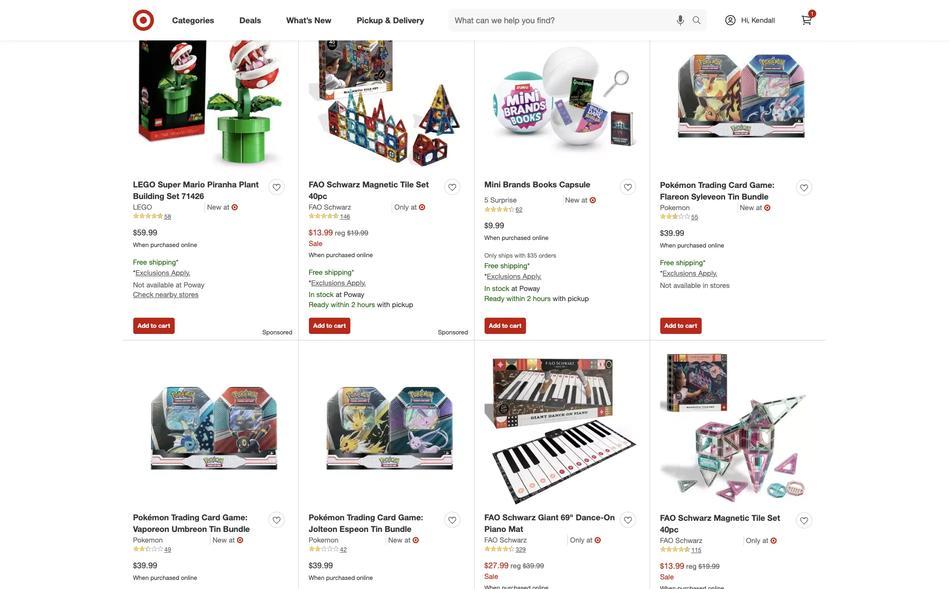 Task type: describe. For each thing, give the bounding box(es) containing it.
¬ for 115
[[771, 535, 778, 545]]

schwarz inside fao schwarz giant 69" dance-on piano mat
[[503, 512, 536, 522]]

$27.99
[[485, 560, 509, 570]]

exclusions apply. link for fao schwarz magnetic tile set 40pc
[[311, 278, 366, 287]]

5 surprise link
[[485, 195, 564, 205]]

new for flareon
[[740, 203, 755, 212]]

fao schwarz link for $27.99 reg $39.99 sale
[[485, 535, 568, 545]]

pokemon for flareon
[[661, 203, 690, 212]]

$27.99 reg $39.99 sale
[[485, 560, 544, 580]]

stock inside only ships with $35 orders free shipping * * exclusions apply. in stock at  poway ready within 2 hours with pickup
[[492, 284, 510, 292]]

42
[[340, 545, 347, 553]]

trading for umbreon
[[171, 512, 200, 522]]

2 horizontal spatial with
[[553, 294, 566, 303]]

piranha
[[207, 179, 237, 190]]

jolteon
[[309, 524, 338, 534]]

only at ¬ for $27.99 reg $39.99 sale
[[570, 535, 601, 545]]

tin for espeon
[[371, 524, 383, 534]]

add to cart button for mini brands books capsule
[[485, 318, 526, 334]]

fao schwarz giant 69" dance-on piano mat
[[485, 512, 615, 534]]

capsule
[[560, 179, 591, 190]]

¬ for 62
[[590, 195, 596, 205]]

with inside free shipping * * exclusions apply. in stock at  poway ready within 2 hours with pickup
[[377, 300, 390, 309]]

what's new link
[[278, 9, 344, 31]]

pickup
[[357, 15, 383, 25]]

pokémon trading card game: vaporeon umbreon tin bundle
[[133, 512, 250, 534]]

¬ for 55
[[765, 203, 771, 213]]

¬ for 42
[[413, 535, 419, 545]]

sponsored for lego super mario piranha plant building set 71426
[[263, 328, 293, 336]]

146 link
[[309, 212, 465, 221]]

fao inside fao schwarz giant 69" dance-on piano mat
[[485, 512, 501, 522]]

cart for $59.99
[[158, 322, 170, 329]]

$13.99 reg $19.99 sale
[[661, 561, 720, 581]]

mini
[[485, 179, 501, 190]]

pokémon trading card game: vaporeon umbreon tin bundle link
[[133, 512, 265, 535]]

free for free shipping * * exclusions apply. in stock at  poway ready within 2 hours with pickup
[[309, 268, 323, 276]]

in
[[703, 281, 709, 289]]

$39.99 inside "$27.99 reg $39.99 sale"
[[523, 561, 544, 570]]

add for lego super mario piranha plant building set 71426
[[138, 322, 149, 329]]

71426
[[182, 191, 204, 201]]

new at ¬ for pokémon trading card game: jolteon espeon tin bundle
[[388, 535, 419, 545]]

hours inside only ships with $35 orders free shipping * * exclusions apply. in stock at  poway ready within 2 hours with pickup
[[533, 294, 551, 303]]

add to cart for pokémon trading card game: flareon syleveon tin bundle
[[665, 322, 698, 329]]

free for free shipping * * exclusions apply. not available at poway check nearby stores
[[133, 257, 147, 266]]

1
[[811, 11, 814, 17]]

lego super mario piranha plant building set 71426
[[133, 179, 259, 201]]

fao schwarz for $27.99 reg $39.99 sale
[[485, 535, 527, 544]]

at inside only ships with $35 orders free shipping * * exclusions apply. in stock at  poway ready within 2 hours with pickup
[[512, 284, 518, 292]]

purchased for pokémon trading card game: jolteon espeon tin bundle
[[326, 574, 355, 581]]

pokémon trading card game: flareon syleveon tin bundle link
[[661, 179, 793, 203]]

329 link
[[485, 545, 640, 554]]

purchased for mini brands books capsule
[[502, 234, 531, 242]]

deals link
[[231, 9, 274, 31]]

$39.99 when purchased online for jolteon
[[309, 560, 373, 581]]

bundle for pokémon trading card game: flareon syleveon tin bundle
[[742, 191, 769, 202]]

40pc for $13.99 reg $19.99 sale
[[661, 524, 679, 534]]

new up 62 link
[[566, 196, 580, 204]]

pickup inside free shipping * * exclusions apply. in stock at  poway ready within 2 hours with pickup
[[392, 300, 414, 309]]

¬ for 49
[[237, 535, 244, 545]]

2 cart from the left
[[334, 322, 346, 329]]

add to cart for mini brands books capsule
[[489, 322, 522, 329]]

62 link
[[485, 205, 640, 214]]

exclusions inside only ships with $35 orders free shipping * * exclusions apply. in stock at  poway ready within 2 hours with pickup
[[487, 272, 521, 280]]

game: for pokémon trading card game: jolteon espeon tin bundle
[[398, 512, 423, 522]]

new for plant
[[207, 203, 222, 211]]

orders
[[539, 252, 557, 259]]

mat
[[509, 524, 524, 534]]

$39.99 when purchased online for flareon
[[661, 228, 725, 249]]

surprise
[[491, 196, 517, 204]]

when for mini brands books capsule
[[485, 234, 500, 242]]

vaporeon
[[133, 524, 169, 534]]

pokémon trading card game: flareon syleveon tin bundle
[[661, 180, 775, 202]]

49 link
[[133, 545, 289, 554]]

¬ for 329
[[595, 535, 601, 545]]

lego super mario piranha plant building set 71426 link
[[133, 179, 265, 202]]

sale for $27.99 reg $39.99 sale
[[485, 572, 499, 580]]

hi,
[[742, 16, 750, 24]]

search button
[[688, 9, 712, 33]]

pokémon trading card game: jolteon espeon tin bundle link
[[309, 512, 441, 535]]

deals
[[240, 15, 261, 25]]

lego for lego
[[133, 203, 152, 211]]

69"
[[561, 512, 574, 522]]

check nearby stores button
[[133, 290, 199, 300]]

at for 55
[[757, 203, 763, 212]]

1 horizontal spatial with
[[515, 252, 526, 259]]

within inside free shipping * * exclusions apply. in stock at  poway ready within 2 hours with pickup
[[331, 300, 350, 309]]

exclusions for free shipping * * exclusions apply. not available at poway check nearby stores
[[136, 268, 169, 277]]

to for pokémon trading card game: flareon syleveon tin bundle
[[678, 322, 684, 329]]

bundle for pokémon trading card game: jolteon espeon tin bundle
[[385, 524, 412, 534]]

shipping for free shipping * * exclusions apply. in stock at  poway ready within 2 hours with pickup
[[325, 268, 352, 276]]

146
[[340, 213, 350, 220]]

40pc for $13.99 reg $19.99 sale when purchased online
[[309, 191, 327, 201]]

available for in
[[674, 281, 701, 289]]

fao schwarz for $13.99 reg $19.99 sale
[[661, 536, 703, 544]]

at inside free shipping * * exclusions apply. in stock at  poway ready within 2 hours with pickup
[[336, 290, 342, 299]]

purchased inside $13.99 reg $19.99 sale when purchased online
[[326, 251, 355, 259]]

add to cart for fao schwarz magnetic tile set 40pc
[[313, 322, 346, 329]]

game: for pokémon trading card game: vaporeon umbreon tin bundle
[[223, 512, 248, 522]]

pickup & delivery link
[[348, 9, 437, 31]]

poway for fao schwarz magnetic tile set 40pc
[[344, 290, 365, 299]]

only ships with $35 orders free shipping * * exclusions apply. in stock at  poway ready within 2 hours with pickup
[[485, 252, 589, 303]]

49
[[164, 545, 171, 553]]

super
[[158, 179, 181, 190]]

ships
[[499, 252, 513, 259]]

5 surprise
[[485, 196, 517, 204]]

free shipping * * exclusions apply. not available in stores
[[661, 258, 730, 289]]

building
[[133, 191, 164, 201]]

$59.99 when purchased online
[[133, 227, 197, 248]]

at for 115
[[763, 536, 769, 544]]

free shipping * * exclusions apply. in stock at  poway ready within 2 hours with pickup
[[309, 268, 414, 309]]

add to cart for lego super mario piranha plant building set 71426
[[138, 322, 170, 329]]

at inside free shipping * * exclusions apply. not available at poway check nearby stores
[[176, 280, 182, 289]]

what's new
[[287, 15, 332, 25]]

$59.99
[[133, 227, 157, 237]]

reg for $13.99 reg $19.99 sale when purchased online
[[335, 228, 345, 237]]

apply. for free shipping * * exclusions apply. not available in stores
[[699, 269, 718, 277]]

new at ¬ for lego super mario piranha plant building set 71426
[[207, 202, 238, 212]]

115 link
[[661, 545, 817, 554]]

pickup & delivery
[[357, 15, 424, 25]]

purchased for pokémon trading card game: flareon syleveon tin bundle
[[678, 241, 707, 249]]

$9.99
[[485, 220, 504, 231]]

fao schwarz magnetic tile set 40pc link for $13.99 reg $19.99 sale
[[661, 512, 793, 535]]

flareon
[[661, 191, 689, 202]]

within inside only ships with $35 orders free shipping * * exclusions apply. in stock at  poway ready within 2 hours with pickup
[[507, 294, 525, 303]]

online for pokémon trading card game: jolteon espeon tin bundle
[[357, 574, 373, 581]]

329
[[516, 545, 526, 553]]

lego link
[[133, 202, 205, 212]]

55
[[692, 213, 699, 221]]

brands
[[503, 179, 531, 190]]

mini brands books capsule
[[485, 179, 591, 190]]

new at ¬ for mini brands books capsule
[[566, 195, 596, 205]]

sponsored for fao schwarz magnetic tile set 40pc
[[438, 328, 468, 336]]

115
[[692, 546, 702, 554]]

$13.99 for $13.99 reg $19.99 sale when purchased online
[[309, 227, 333, 237]]

new inside what's new link
[[315, 15, 332, 25]]

¬ for 146
[[419, 202, 426, 212]]

42 link
[[309, 545, 465, 554]]

fao schwarz magnetic tile set 40pc link for $13.99 reg $19.99 sale when purchased online
[[309, 179, 441, 202]]



Task type: vqa. For each thing, say whether or not it's contained in the screenshot.
5 SURPRISE link
yes



Task type: locate. For each thing, give the bounding box(es) containing it.
exclusions apply. link
[[136, 268, 190, 277], [663, 269, 718, 277], [487, 272, 542, 280], [311, 278, 366, 287]]

$39.99 down vaporeon
[[133, 560, 157, 570]]

stores right in
[[711, 281, 730, 289]]

fao schwarz magnetic tile set 40pc
[[309, 179, 429, 201], [661, 513, 781, 534]]

0 horizontal spatial $13.99
[[309, 227, 333, 237]]

poway inside free shipping * * exclusions apply. not available at poway check nearby stores
[[184, 280, 205, 289]]

pokemon link up 42
[[309, 535, 386, 545]]

pickup inside only ships with $35 orders free shipping * * exclusions apply. in stock at  poway ready within 2 hours with pickup
[[568, 294, 589, 303]]

fao schwarz magnetic tile set 40pc link up "146" link on the left top of page
[[309, 179, 441, 202]]

not
[[133, 280, 145, 289], [661, 281, 672, 289]]

1 cart from the left
[[158, 322, 170, 329]]

espeon
[[340, 524, 369, 534]]

new up 55 'link'
[[740, 203, 755, 212]]

1 horizontal spatial pokemon
[[309, 535, 339, 544]]

1 horizontal spatial fao schwarz link
[[485, 535, 568, 545]]

1 horizontal spatial $19.99
[[699, 562, 720, 570]]

only left ships
[[485, 252, 497, 259]]

stores
[[711, 281, 730, 289], [179, 290, 199, 299]]

only at ¬ for $13.99 reg $19.99 sale when purchased online
[[395, 202, 426, 212]]

1 vertical spatial $19.99
[[699, 562, 720, 570]]

reg inside $13.99 reg $19.99 sale
[[687, 562, 697, 570]]

set inside 'lego super mario piranha plant building set 71426'
[[167, 191, 179, 201]]

search
[[688, 16, 712, 26]]

in inside only ships with $35 orders free shipping * * exclusions apply. in stock at  poway ready within 2 hours with pickup
[[485, 284, 491, 292]]

at for 329
[[587, 535, 593, 544]]

1 horizontal spatial pokémon
[[309, 512, 345, 522]]

exclusions apply. link up nearby
[[136, 268, 190, 277]]

pokemon down jolteon
[[309, 535, 339, 544]]

card for espeon
[[378, 512, 396, 522]]

0 horizontal spatial fao schwarz magnetic tile set 40pc link
[[309, 179, 441, 202]]

2 inside free shipping * * exclusions apply. in stock at  poway ready within 2 hours with pickup
[[352, 300, 356, 309]]

when
[[485, 234, 500, 242], [133, 241, 149, 248], [661, 241, 676, 249], [309, 251, 325, 259], [133, 574, 149, 581], [309, 574, 325, 581]]

add for fao schwarz magnetic tile set 40pc
[[313, 322, 325, 329]]

poway for lego super mario piranha plant building set 71426
[[184, 280, 205, 289]]

purchased inside $9.99 when purchased online
[[502, 234, 531, 242]]

shipping inside free shipping * * exclusions apply. in stock at  poway ready within 2 hours with pickup
[[325, 268, 352, 276]]

fao schwarz magnetic tile set 40pc up "146" link on the left top of page
[[309, 179, 429, 201]]

0 horizontal spatial in
[[309, 290, 315, 299]]

only for $27.99 reg $39.99 sale
[[570, 535, 585, 544]]

4 add to cart button from the left
[[661, 318, 702, 334]]

2 horizontal spatial only at ¬
[[747, 535, 778, 545]]

game: up 55 'link'
[[750, 180, 775, 190]]

magnetic for $13.99 reg $19.99 sale
[[714, 513, 750, 523]]

fao schwarz magnetic tile set 40pc image
[[309, 18, 465, 173], [309, 18, 465, 173], [661, 350, 817, 506], [661, 350, 817, 506]]

2 add from the left
[[313, 322, 325, 329]]

shipping up in
[[677, 258, 704, 267]]

purchased
[[502, 234, 531, 242], [151, 241, 179, 248], [678, 241, 707, 249], [326, 251, 355, 259], [151, 574, 179, 581], [326, 574, 355, 581]]

to for fao schwarz magnetic tile set 40pc
[[327, 322, 332, 329]]

to for lego super mario piranha plant building set 71426
[[151, 322, 157, 329]]

when inside $13.99 reg $19.99 sale when purchased online
[[309, 251, 325, 259]]

5
[[485, 196, 489, 204]]

1 horizontal spatial poway
[[344, 290, 365, 299]]

trading inside pokémon trading card game: vaporeon umbreon tin bundle
[[171, 512, 200, 522]]

cart for $39.99
[[686, 322, 698, 329]]

game:
[[750, 180, 775, 190], [223, 512, 248, 522], [398, 512, 423, 522]]

shipping inside free shipping * * exclusions apply. not available in stores
[[677, 258, 704, 267]]

2 horizontal spatial pokemon link
[[661, 203, 738, 213]]

online down "42" link
[[357, 574, 373, 581]]

0 horizontal spatial $39.99 when purchased online
[[133, 560, 197, 581]]

at for 49
[[229, 535, 235, 544]]

fao schwarz magnetic tile set 40pc link up 115 link
[[661, 512, 793, 535]]

2 horizontal spatial bundle
[[742, 191, 769, 202]]

3 add from the left
[[489, 322, 501, 329]]

$13.99 inside $13.99 reg $19.99 sale
[[661, 561, 685, 571]]

exclusions apply. link up in
[[663, 269, 718, 277]]

2 horizontal spatial fao schwarz
[[661, 536, 703, 544]]

purchased down 42
[[326, 574, 355, 581]]

not for free shipping * * exclusions apply. not available in stores
[[661, 281, 672, 289]]

online up free shipping * * exclusions apply. not available in stores
[[708, 241, 725, 249]]

when inside $9.99 when purchased online
[[485, 234, 500, 242]]

0 horizontal spatial with
[[377, 300, 390, 309]]

when for lego super mario piranha plant building set 71426
[[133, 241, 149, 248]]

2 lego from the top
[[133, 203, 152, 211]]

58
[[164, 213, 171, 220]]

only up 329 link
[[570, 535, 585, 544]]

add for mini brands books capsule
[[489, 322, 501, 329]]

hours
[[533, 294, 551, 303], [357, 300, 375, 309]]

reg down 146
[[335, 228, 345, 237]]

62
[[516, 206, 523, 213]]

game: for pokémon trading card game: flareon syleveon tin bundle
[[750, 180, 775, 190]]

tin up 49 link at the left
[[209, 524, 221, 534]]

bundle up 49 link at the left
[[223, 524, 250, 534]]

2 to from the left
[[327, 322, 332, 329]]

only
[[395, 203, 409, 211], [485, 252, 497, 259], [570, 535, 585, 544], [747, 536, 761, 544]]

ready inside only ships with $35 orders free shipping * * exclusions apply. in stock at  poway ready within 2 hours with pickup
[[485, 294, 505, 303]]

at for 146
[[411, 203, 417, 211]]

tile for $13.99 reg $19.99 sale when purchased online
[[401, 179, 414, 190]]

kendall
[[752, 16, 775, 24]]

0 horizontal spatial poway
[[184, 280, 205, 289]]

sale for $13.99 reg $19.99 sale when purchased online
[[309, 239, 323, 247]]

0 horizontal spatial pokemon
[[133, 535, 163, 544]]

What can we help you find? suggestions appear below search field
[[449, 9, 695, 31]]

mario
[[183, 179, 205, 190]]

1 horizontal spatial $39.99 when purchased online
[[309, 560, 373, 581]]

2
[[527, 294, 531, 303], [352, 300, 356, 309]]

free
[[133, 257, 147, 266], [661, 258, 675, 267], [485, 261, 499, 270], [309, 268, 323, 276]]

online down 58 link
[[181, 241, 197, 248]]

0 horizontal spatial magnetic
[[363, 179, 398, 190]]

reg
[[335, 228, 345, 237], [511, 561, 521, 570], [687, 562, 697, 570]]

free inside free shipping * * exclusions apply. in stock at  poway ready within 2 hours with pickup
[[309, 268, 323, 276]]

pokemon down flareon
[[661, 203, 690, 212]]

fao schwarz down piano
[[485, 535, 527, 544]]

card up 55 'link'
[[729, 180, 748, 190]]

0 horizontal spatial 40pc
[[309, 191, 327, 201]]

0 horizontal spatial pokémon
[[133, 512, 169, 522]]

mini brands books capsule image
[[485, 18, 640, 173], [485, 18, 640, 173]]

fao schwarz up '115'
[[661, 536, 703, 544]]

game: up 49 link at the left
[[223, 512, 248, 522]]

1 vertical spatial fao schwarz magnetic tile set 40pc link
[[661, 512, 793, 535]]

available for at
[[146, 280, 174, 289]]

exclusions apply. link down $13.99 reg $19.99 sale when purchased online
[[311, 278, 366, 287]]

1 add to cart button from the left
[[133, 318, 175, 334]]

fao schwarz link up 146
[[309, 202, 393, 212]]

purchased up ships
[[502, 234, 531, 242]]

purchased down 146
[[326, 251, 355, 259]]

only up 115 link
[[747, 536, 761, 544]]

0 horizontal spatial reg
[[335, 228, 345, 237]]

tin for umbreon
[[209, 524, 221, 534]]

magnetic up "146" link on the left top of page
[[363, 179, 398, 190]]

0 horizontal spatial fao schwarz link
[[309, 202, 393, 212]]

new at ¬ down pokémon trading card game: jolteon espeon tin bundle at the left of page
[[388, 535, 419, 545]]

stores inside free shipping * * exclusions apply. not available in stores
[[711, 281, 730, 289]]

1 vertical spatial lego
[[133, 203, 152, 211]]

fao schwarz up 146
[[309, 203, 351, 211]]

available inside free shipping * * exclusions apply. not available at poway check nearby stores
[[146, 280, 174, 289]]

poway inside free shipping * * exclusions apply. in stock at  poway ready within 2 hours with pickup
[[344, 290, 365, 299]]

1 horizontal spatial not
[[661, 281, 672, 289]]

pokémon
[[661, 180, 696, 190], [133, 512, 169, 522], [309, 512, 345, 522]]

tin up 55 'link'
[[728, 191, 740, 202]]

exclusions inside free shipping * * exclusions apply. not available at poway check nearby stores
[[136, 268, 169, 277]]

card up umbreon
[[202, 512, 220, 522]]

pokemon link for syleveon
[[661, 203, 738, 213]]

1 horizontal spatial 2
[[527, 294, 531, 303]]

pokemon for vaporeon
[[133, 535, 163, 544]]

umbreon
[[172, 524, 207, 534]]

set for $13.99 reg $19.99 sale
[[768, 513, 781, 523]]

add to cart button
[[133, 318, 175, 334], [309, 318, 351, 334], [485, 318, 526, 334], [661, 318, 702, 334]]

pokemon link up 49
[[133, 535, 211, 545]]

free shipping * * exclusions apply. not available at poway check nearby stores
[[133, 257, 205, 299]]

magnetic for $13.99 reg $19.99 sale when purchased online
[[363, 179, 398, 190]]

bundle inside 'pokémon trading card game: flareon syleveon tin bundle'
[[742, 191, 769, 202]]

0 horizontal spatial sale
[[309, 239, 323, 247]]

online
[[533, 234, 549, 242], [181, 241, 197, 248], [708, 241, 725, 249], [357, 251, 373, 259], [181, 574, 197, 581], [357, 574, 373, 581]]

hours inside free shipping * * exclusions apply. in stock at  poway ready within 2 hours with pickup
[[357, 300, 375, 309]]

free inside free shipping * * exclusions apply. not available at poway check nearby stores
[[133, 257, 147, 266]]

stock
[[492, 284, 510, 292], [317, 290, 334, 299]]

fao schwarz link for $13.99 reg $19.99 sale when purchased online
[[309, 202, 393, 212]]

1 horizontal spatial in
[[485, 284, 491, 292]]

3 to from the left
[[502, 322, 508, 329]]

0 vertical spatial fao schwarz magnetic tile set 40pc
[[309, 179, 429, 201]]

4 cart from the left
[[686, 322, 698, 329]]

pokémon trading card game: jolteon espeon tin bundle image
[[309, 350, 465, 506], [309, 350, 465, 506]]

exclusions apply. link for lego super mario piranha plant building set 71426
[[136, 268, 190, 277]]

exclusions inside free shipping * * exclusions apply. in stock at  poway ready within 2 hours with pickup
[[311, 278, 345, 287]]

reg inside $13.99 reg $19.99 sale when purchased online
[[335, 228, 345, 237]]

available inside free shipping * * exclusions apply. not available in stores
[[674, 281, 701, 289]]

not left in
[[661, 281, 672, 289]]

only at ¬ for $13.99 reg $19.99 sale
[[747, 535, 778, 545]]

0 horizontal spatial pokemon link
[[133, 535, 211, 545]]

online for lego super mario piranha plant building set 71426
[[181, 241, 197, 248]]

card inside 'pokémon trading card game: flareon syleveon tin bundle'
[[729, 180, 748, 190]]

$39.99 for pokémon trading card game: flareon syleveon tin bundle
[[661, 228, 685, 238]]

set for $13.99 reg $19.99 sale when purchased online
[[416, 179, 429, 190]]

nearby
[[156, 290, 177, 299]]

set up "146" link on the left top of page
[[416, 179, 429, 190]]

stores inside free shipping * * exclusions apply. not available at poway check nearby stores
[[179, 290, 199, 299]]

shipping for free shipping * * exclusions apply. not available in stores
[[677, 258, 704, 267]]

hi, kendall
[[742, 16, 775, 24]]

add to cart button for pokémon trading card game: flareon syleveon tin bundle
[[661, 318, 702, 334]]

poway
[[184, 280, 205, 289], [520, 284, 540, 292], [344, 290, 365, 299]]

3 add to cart button from the left
[[485, 318, 526, 334]]

$19.99 for $13.99 reg $19.99 sale
[[699, 562, 720, 570]]

$13.99 reg $19.99 sale when purchased online
[[309, 227, 373, 259]]

2 inside only ships with $35 orders free shipping * * exclusions apply. in stock at  poway ready within 2 hours with pickup
[[527, 294, 531, 303]]

bundle up 55 'link'
[[742, 191, 769, 202]]

new right what's
[[315, 15, 332, 25]]

at for 58
[[223, 203, 230, 211]]

0 vertical spatial stores
[[711, 281, 730, 289]]

purchased for pokémon trading card game: vaporeon umbreon tin bundle
[[151, 574, 179, 581]]

0 horizontal spatial trading
[[171, 512, 200, 522]]

pokemon link for umbreon
[[133, 535, 211, 545]]

only at ¬
[[395, 202, 426, 212], [570, 535, 601, 545], [747, 535, 778, 545]]

$19.99 inside $13.99 reg $19.99 sale when purchased online
[[347, 228, 369, 237]]

not inside free shipping * * exclusions apply. not available at poway check nearby stores
[[133, 280, 145, 289]]

apply. up in
[[699, 269, 718, 277]]

0 vertical spatial fao schwarz magnetic tile set 40pc link
[[309, 179, 441, 202]]

shipping down $59.99 when purchased online
[[149, 257, 176, 266]]

fao schwarz link up 329
[[485, 535, 568, 545]]

cart
[[158, 322, 170, 329], [334, 322, 346, 329], [510, 322, 522, 329], [686, 322, 698, 329]]

1 horizontal spatial sponsored
[[438, 328, 468, 336]]

only inside only ships with $35 orders free shipping * * exclusions apply. in stock at  poway ready within 2 hours with pickup
[[485, 252, 497, 259]]

$9.99 when purchased online
[[485, 220, 549, 242]]

magnetic up 115 link
[[714, 513, 750, 523]]

shipping down $13.99 reg $19.99 sale when purchased online
[[325, 268, 352, 276]]

lego
[[133, 179, 156, 190], [133, 203, 152, 211]]

pokémon trading card game: flareon syleveon tin bundle image
[[661, 18, 817, 174], [661, 18, 817, 174]]

0 horizontal spatial fao schwarz
[[309, 203, 351, 211]]

to
[[151, 322, 157, 329], [327, 322, 332, 329], [502, 322, 508, 329], [678, 322, 684, 329]]

fao schwarz magnetic tile set 40pc for $13.99 reg $19.99 sale when purchased online
[[309, 179, 429, 201]]

pokemon down vaporeon
[[133, 535, 163, 544]]

not for free shipping * * exclusions apply. not available at poway check nearby stores
[[133, 280, 145, 289]]

2 sponsored from the left
[[438, 328, 468, 336]]

game: inside 'pokémon trading card game: flareon syleveon tin bundle'
[[750, 180, 775, 190]]

sale inside $13.99 reg $19.99 sale
[[661, 572, 674, 581]]

exclusions for free shipping * * exclusions apply. not available in stores
[[663, 269, 697, 277]]

tin inside 'pokémon trading card game: flareon syleveon tin bundle'
[[728, 191, 740, 202]]

shipping down ships
[[501, 261, 528, 270]]

set up 115 link
[[768, 513, 781, 523]]

pokémon up flareon
[[661, 180, 696, 190]]

1 vertical spatial tile
[[752, 513, 766, 523]]

within
[[507, 294, 525, 303], [331, 300, 350, 309]]

tin for syleveon
[[728, 191, 740, 202]]

$19.99
[[347, 228, 369, 237], [699, 562, 720, 570]]

reg down 329
[[511, 561, 521, 570]]

plant
[[239, 179, 259, 190]]

bundle up "42" link
[[385, 524, 412, 534]]

mini brands books capsule link
[[485, 179, 591, 190]]

when for pokémon trading card game: vaporeon umbreon tin bundle
[[133, 574, 149, 581]]

1 horizontal spatial pickup
[[568, 294, 589, 303]]

piano
[[485, 524, 507, 534]]

1 horizontal spatial available
[[674, 281, 701, 289]]

¬
[[590, 195, 596, 205], [232, 202, 238, 212], [419, 202, 426, 212], [765, 203, 771, 213], [237, 535, 244, 545], [413, 535, 419, 545], [595, 535, 601, 545], [771, 535, 778, 545]]

1 horizontal spatial bundle
[[385, 524, 412, 534]]

card
[[729, 180, 748, 190], [202, 512, 220, 522], [378, 512, 396, 522]]

$39.99 when purchased online down 42
[[309, 560, 373, 581]]

giant
[[538, 512, 559, 522]]

pokemon for jolteon
[[309, 535, 339, 544]]

poway inside only ships with $35 orders free shipping * * exclusions apply. in stock at  poway ready within 2 hours with pickup
[[520, 284, 540, 292]]

$35
[[528, 252, 537, 259]]

2 horizontal spatial trading
[[699, 180, 727, 190]]

1 horizontal spatial tin
[[371, 524, 383, 534]]

new up 49 link at the left
[[213, 535, 227, 544]]

0 horizontal spatial stock
[[317, 290, 334, 299]]

1 horizontal spatial only at ¬
[[570, 535, 601, 545]]

0 vertical spatial tile
[[401, 179, 414, 190]]

trading up syleveon
[[699, 180, 727, 190]]

0 vertical spatial $19.99
[[347, 228, 369, 237]]

3 add to cart from the left
[[489, 322, 522, 329]]

what's
[[287, 15, 312, 25]]

0 horizontal spatial $19.99
[[347, 228, 369, 237]]

4 add from the left
[[665, 322, 677, 329]]

bundle for pokémon trading card game: vaporeon umbreon tin bundle
[[223, 524, 250, 534]]

apply. down $13.99 reg $19.99 sale when purchased online
[[347, 278, 366, 287]]

pokémon trading card game: vaporeon umbreon tin bundle image
[[133, 350, 289, 506], [133, 350, 289, 506]]

pokémon up vaporeon
[[133, 512, 169, 522]]

1 horizontal spatial card
[[378, 512, 396, 522]]

pokemon link
[[661, 203, 738, 213], [133, 535, 211, 545], [309, 535, 386, 545]]

tin right espeon
[[371, 524, 383, 534]]

$39.99 down jolteon
[[309, 560, 333, 570]]

55 link
[[661, 213, 817, 221]]

check
[[133, 290, 154, 299]]

$13.99 for $13.99 reg $19.99 sale
[[661, 561, 685, 571]]

online inside $9.99 when purchased online
[[533, 234, 549, 242]]

0 horizontal spatial card
[[202, 512, 220, 522]]

new at ¬ down 'pokémon trading card game: flareon syleveon tin bundle'
[[740, 203, 771, 213]]

pokemon link up 55
[[661, 203, 738, 213]]

game: inside pokémon trading card game: vaporeon umbreon tin bundle
[[223, 512, 248, 522]]

58 link
[[133, 212, 289, 221]]

in inside free shipping * * exclusions apply. in stock at  poway ready within 2 hours with pickup
[[309, 290, 315, 299]]

2 horizontal spatial fao schwarz link
[[661, 535, 745, 545]]

1 horizontal spatial pokemon link
[[309, 535, 386, 545]]

$39.99 down flareon
[[661, 228, 685, 238]]

delivery
[[393, 15, 424, 25]]

tile up 115 link
[[752, 513, 766, 523]]

on
[[604, 512, 615, 522]]

bundle inside pokémon trading card game: jolteon espeon tin bundle
[[385, 524, 412, 534]]

1 horizontal spatial tile
[[752, 513, 766, 523]]

apply. up nearby
[[171, 268, 190, 277]]

tin
[[728, 191, 740, 202], [209, 524, 221, 534], [371, 524, 383, 534]]

lego inside 'lego super mario piranha plant building set 71426'
[[133, 179, 156, 190]]

1 horizontal spatial $13.99
[[661, 561, 685, 571]]

card inside pokémon trading card game: jolteon espeon tin bundle
[[378, 512, 396, 522]]

1 sponsored from the left
[[263, 328, 293, 336]]

sale inside "$27.99 reg $39.99 sale"
[[485, 572, 499, 580]]

1 vertical spatial fao schwarz magnetic tile set 40pc
[[661, 513, 781, 534]]

categories link
[[164, 9, 227, 31]]

exclusions inside free shipping * * exclusions apply. not available in stores
[[663, 269, 697, 277]]

1 horizontal spatial fao schwarz magnetic tile set 40pc link
[[661, 512, 793, 535]]

exclusions apply. link for mini brands books capsule
[[487, 272, 542, 280]]

purchased down 55
[[678, 241, 707, 249]]

only for $13.99 reg $19.99 sale when purchased online
[[395, 203, 409, 211]]

card up "42" link
[[378, 512, 396, 522]]

add to cart button for lego super mario piranha plant building set 71426
[[133, 318, 175, 334]]

1 horizontal spatial sale
[[485, 572, 499, 580]]

4 add to cart from the left
[[665, 322, 698, 329]]

new at ¬ for pokémon trading card game: flareon syleveon tin bundle
[[740, 203, 771, 213]]

purchased down 49
[[151, 574, 179, 581]]

online up free shipping * * exclusions apply. in stock at  poway ready within 2 hours with pickup
[[357, 251, 373, 259]]

$39.99 when purchased online down 49
[[133, 560, 197, 581]]

0 horizontal spatial pickup
[[392, 300, 414, 309]]

shipping
[[149, 257, 176, 266], [677, 258, 704, 267], [501, 261, 528, 270], [325, 268, 352, 276]]

apply. inside free shipping * * exclusions apply. not available at poway check nearby stores
[[171, 268, 190, 277]]

0 horizontal spatial sponsored
[[263, 328, 293, 336]]

2 horizontal spatial card
[[729, 180, 748, 190]]

1 add from the left
[[138, 322, 149, 329]]

0 vertical spatial set
[[416, 179, 429, 190]]

bundle inside pokémon trading card game: vaporeon umbreon tin bundle
[[223, 524, 250, 534]]

$39.99 for pokémon trading card game: vaporeon umbreon tin bundle
[[133, 560, 157, 570]]

$13.99 inside $13.99 reg $19.99 sale when purchased online
[[309, 227, 333, 237]]

trading up espeon
[[347, 512, 375, 522]]

reg inside "$27.99 reg $39.99 sale"
[[511, 561, 521, 570]]

0 vertical spatial lego
[[133, 179, 156, 190]]

online inside $13.99 reg $19.99 sale when purchased online
[[357, 251, 373, 259]]

1 horizontal spatial fao schwarz magnetic tile set 40pc
[[661, 513, 781, 534]]

1 to from the left
[[151, 322, 157, 329]]

fao schwarz magnetic tile set 40pc link
[[309, 179, 441, 202], [661, 512, 793, 535]]

dance-
[[576, 512, 604, 522]]

cart for $9.99
[[510, 322, 522, 329]]

sponsored
[[263, 328, 293, 336], [438, 328, 468, 336]]

pokémon trading card game: jolteon espeon tin bundle
[[309, 512, 423, 534]]

sale inside $13.99 reg $19.99 sale when purchased online
[[309, 239, 323, 247]]

exclusions for free shipping * * exclusions apply. in stock at  poway ready within 2 hours with pickup
[[311, 278, 345, 287]]

1 horizontal spatial stores
[[711, 281, 730, 289]]

online down 49 link at the left
[[181, 574, 197, 581]]

$19.99 down '115'
[[699, 562, 720, 570]]

shipping inside free shipping * * exclusions apply. not available at poway check nearby stores
[[149, 257, 176, 266]]

$39.99 down 329
[[523, 561, 544, 570]]

2 horizontal spatial sale
[[661, 572, 674, 581]]

not up the check
[[133, 280, 145, 289]]

1 vertical spatial magnetic
[[714, 513, 750, 523]]

ready
[[485, 294, 505, 303], [309, 300, 329, 309]]

&
[[385, 15, 391, 25]]

pokémon for vaporeon
[[133, 512, 169, 522]]

card for syleveon
[[729, 180, 748, 190]]

pokémon up jolteon
[[309, 512, 345, 522]]

set
[[416, 179, 429, 190], [167, 191, 179, 201], [768, 513, 781, 523]]

0 horizontal spatial game:
[[223, 512, 248, 522]]

$39.99 when purchased online down 55
[[661, 228, 725, 249]]

0 horizontal spatial fao schwarz magnetic tile set 40pc
[[309, 179, 429, 201]]

0 vertical spatial magnetic
[[363, 179, 398, 190]]

free inside free shipping * * exclusions apply. not available in stores
[[661, 258, 675, 267]]

apply. inside free shipping * * exclusions apply. in stock at  poway ready within 2 hours with pickup
[[347, 278, 366, 287]]

1 horizontal spatial magnetic
[[714, 513, 750, 523]]

0 horizontal spatial hours
[[357, 300, 375, 309]]

2 horizontal spatial poway
[[520, 284, 540, 292]]

1 lego from the top
[[133, 179, 156, 190]]

1 link
[[796, 9, 818, 31]]

trading up umbreon
[[171, 512, 200, 522]]

1 vertical spatial 40pc
[[661, 524, 679, 534]]

fao schwarz magnetic tile set 40pc up 115 link
[[661, 513, 781, 534]]

$39.99 for pokémon trading card game: jolteon espeon tin bundle
[[309, 560, 333, 570]]

$19.99 down 146
[[347, 228, 369, 237]]

$39.99 when purchased online for vaporeon
[[133, 560, 197, 581]]

2 add to cart from the left
[[313, 322, 346, 329]]

apply. inside only ships with $35 orders free shipping * * exclusions apply. in stock at  poway ready within 2 hours with pickup
[[523, 272, 542, 280]]

shipping for free shipping * * exclusions apply. not available at poway check nearby stores
[[149, 257, 176, 266]]

2 horizontal spatial set
[[768, 513, 781, 523]]

2 horizontal spatial game:
[[750, 180, 775, 190]]

new up 58 link
[[207, 203, 222, 211]]

fao schwarz giant 69" dance-on piano mat link
[[485, 512, 617, 535]]

1 vertical spatial set
[[167, 191, 179, 201]]

online for mini brands books capsule
[[533, 234, 549, 242]]

at for 62
[[582, 196, 588, 204]]

new up "42" link
[[388, 535, 403, 544]]

add to cart
[[138, 322, 170, 329], [313, 322, 346, 329], [489, 322, 522, 329], [665, 322, 698, 329]]

1 horizontal spatial hours
[[533, 294, 551, 303]]

tile up "146" link on the left top of page
[[401, 179, 414, 190]]

1 horizontal spatial reg
[[511, 561, 521, 570]]

4 to from the left
[[678, 322, 684, 329]]

lego down the building
[[133, 203, 152, 211]]

0 horizontal spatial stores
[[179, 290, 199, 299]]

0 vertical spatial 40pc
[[309, 191, 327, 201]]

tile
[[401, 179, 414, 190], [752, 513, 766, 523]]

available left in
[[674, 281, 701, 289]]

syleveon
[[692, 191, 726, 202]]

0 horizontal spatial only at ¬
[[395, 202, 426, 212]]

books
[[533, 179, 557, 190]]

reg down '115'
[[687, 562, 697, 570]]

stores right nearby
[[179, 290, 199, 299]]

0 horizontal spatial available
[[146, 280, 174, 289]]

apply. for free shipping * * exclusions apply. not available at poway check nearby stores
[[171, 268, 190, 277]]

fao schwarz link
[[309, 202, 393, 212], [485, 535, 568, 545], [661, 535, 745, 545]]

2 horizontal spatial pokémon
[[661, 180, 696, 190]]

0 horizontal spatial 2
[[352, 300, 356, 309]]

apply. down $35
[[523, 272, 542, 280]]

pokémon for flareon
[[661, 180, 696, 190]]

2 vertical spatial set
[[768, 513, 781, 523]]

available
[[146, 280, 174, 289], [674, 281, 701, 289]]

online inside $59.99 when purchased online
[[181, 241, 197, 248]]

0 horizontal spatial bundle
[[223, 524, 250, 534]]

trading inside 'pokémon trading card game: flareon syleveon tin bundle'
[[699, 180, 727, 190]]

1 horizontal spatial ready
[[485, 294, 505, 303]]

new
[[315, 15, 332, 25], [566, 196, 580, 204], [207, 203, 222, 211], [740, 203, 755, 212], [213, 535, 227, 544], [388, 535, 403, 544]]

40pc
[[309, 191, 327, 201], [661, 524, 679, 534]]

0 vertical spatial $13.99
[[309, 227, 333, 237]]

add for pokémon trading card game: flareon syleveon tin bundle
[[665, 322, 677, 329]]

card inside pokémon trading card game: vaporeon umbreon tin bundle
[[202, 512, 220, 522]]

0 horizontal spatial tin
[[209, 524, 221, 534]]

1 horizontal spatial fao schwarz
[[485, 535, 527, 544]]

1 horizontal spatial game:
[[398, 512, 423, 522]]

apply. inside free shipping * * exclusions apply. not available in stores
[[699, 269, 718, 277]]

set up lego 'link'
[[167, 191, 179, 201]]

game: inside pokémon trading card game: jolteon espeon tin bundle
[[398, 512, 423, 522]]

trading for syleveon
[[699, 180, 727, 190]]

not inside free shipping * * exclusions apply. not available in stores
[[661, 281, 672, 289]]

sale for $13.99 reg $19.99 sale
[[661, 572, 674, 581]]

0 horizontal spatial within
[[331, 300, 350, 309]]

2 add to cart button from the left
[[309, 318, 351, 334]]

new for vaporeon
[[213, 535, 227, 544]]

2 horizontal spatial $39.99 when purchased online
[[661, 228, 725, 249]]

tin inside pokémon trading card game: vaporeon umbreon tin bundle
[[209, 524, 221, 534]]

0 horizontal spatial ready
[[309, 300, 329, 309]]

1 horizontal spatial stock
[[492, 284, 510, 292]]

0 horizontal spatial set
[[167, 191, 179, 201]]

new at ¬ down piranha
[[207, 202, 238, 212]]

pokémon inside pokémon trading card game: vaporeon umbreon tin bundle
[[133, 512, 169, 522]]

categories
[[172, 15, 214, 25]]

lego up the building
[[133, 179, 156, 190]]

trading inside pokémon trading card game: jolteon espeon tin bundle
[[347, 512, 375, 522]]

online for pokémon trading card game: flareon syleveon tin bundle
[[708, 241, 725, 249]]

magnetic
[[363, 179, 398, 190], [714, 513, 750, 523]]

with
[[515, 252, 526, 259], [553, 294, 566, 303], [377, 300, 390, 309]]

free inside only ships with $35 orders free shipping * * exclusions apply. in stock at  poway ready within 2 hours with pickup
[[485, 261, 499, 270]]

game: up "42" link
[[398, 512, 423, 522]]

available up check nearby stores button
[[146, 280, 174, 289]]

purchased inside $59.99 when purchased online
[[151, 241, 179, 248]]

stock inside free shipping * * exclusions apply. in stock at  poway ready within 2 hours with pickup
[[317, 290, 334, 299]]

1 horizontal spatial trading
[[347, 512, 375, 522]]

fao schwarz giant 69" dance-on piano mat image
[[485, 350, 640, 506], [485, 350, 640, 506]]

tin inside pokémon trading card game: jolteon espeon tin bundle
[[371, 524, 383, 534]]

online for pokémon trading card game: vaporeon umbreon tin bundle
[[181, 574, 197, 581]]

exclusions apply. link down ships
[[487, 272, 542, 280]]

1 horizontal spatial set
[[416, 179, 429, 190]]

shipping inside only ships with $35 orders free shipping * * exclusions apply. in stock at  poway ready within 2 hours with pickup
[[501, 261, 528, 270]]

pokémon inside 'pokémon trading card game: flareon syleveon tin bundle'
[[661, 180, 696, 190]]

to for mini brands books capsule
[[502, 322, 508, 329]]

3 cart from the left
[[510, 322, 522, 329]]

new at ¬ down pokémon trading card game: vaporeon umbreon tin bundle
[[213, 535, 244, 545]]

apply. for free shipping * * exclusions apply. in stock at  poway ready within 2 hours with pickup
[[347, 278, 366, 287]]

lego inside lego 'link'
[[133, 203, 152, 211]]

only up "146" link on the left top of page
[[395, 203, 409, 211]]

$19.99 inside $13.99 reg $19.99 sale
[[699, 562, 720, 570]]

online up orders
[[533, 234, 549, 242]]

when inside $59.99 when purchased online
[[133, 241, 149, 248]]

$19.99 for $13.99 reg $19.99 sale when purchased online
[[347, 228, 369, 237]]

1 horizontal spatial 40pc
[[661, 524, 679, 534]]

new at ¬ down capsule
[[566, 195, 596, 205]]

reg for $13.99 reg $19.99 sale
[[687, 562, 697, 570]]

purchased down $59.99
[[151, 241, 179, 248]]

1 add to cart from the left
[[138, 322, 170, 329]]

¬ for 58
[[232, 202, 238, 212]]

lego super mario piranha plant building set 71426 image
[[133, 18, 289, 173], [133, 18, 289, 173]]

fao schwarz link up '115'
[[661, 535, 745, 545]]

ready inside free shipping * * exclusions apply. in stock at  poway ready within 2 hours with pickup
[[309, 300, 329, 309]]

pokémon inside pokémon trading card game: jolteon espeon tin bundle
[[309, 512, 345, 522]]



